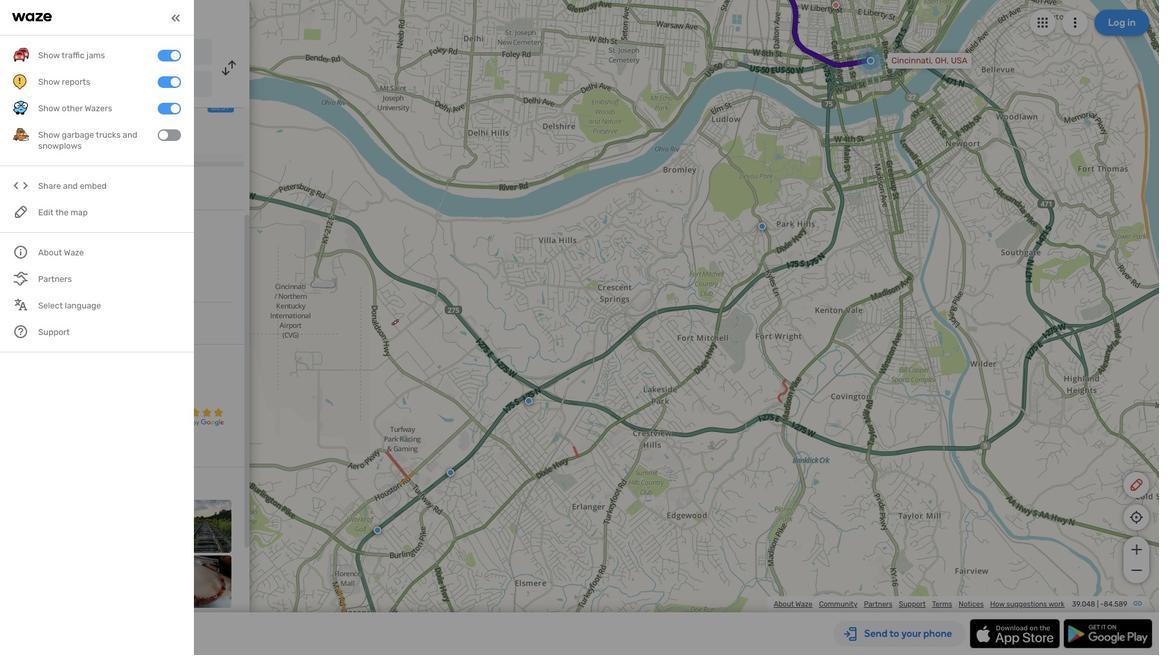Task type: vqa. For each thing, say whether or not it's contained in the screenshot.
Notices
yes



Task type: locate. For each thing, give the bounding box(es) containing it.
oh,
[[94, 49, 107, 58], [936, 56, 949, 65], [85, 81, 98, 90], [13, 242, 28, 253]]

fairfield oh, usa up "31 min leave by 12:14 am"
[[47, 80, 115, 91]]

5
[[166, 365, 188, 408]]

oh, up "31 min leave by 12:14 am"
[[85, 81, 98, 90]]

embed
[[80, 181, 107, 191]]

zoom in image
[[1129, 542, 1145, 558]]

how suggestions work link
[[991, 600, 1065, 609]]

1 i- from the left
[[36, 118, 42, 129]]

1 horizontal spatial i-
[[66, 118, 73, 129]]

best
[[212, 104, 230, 112]]

min
[[49, 100, 69, 114]]

oh, right cincinnati
[[94, 49, 107, 58]]

starting point
[[13, 188, 70, 199]]

0 vertical spatial fairfield oh, usa
[[47, 80, 115, 91]]

directions
[[119, 10, 172, 25]]

i- up 26.6
[[36, 118, 42, 129]]

by
[[98, 104, 106, 113]]

usa right cincinnati,
[[951, 56, 968, 65]]

starting point button
[[13, 188, 70, 208]]

destination button
[[89, 188, 137, 210]]

usa down starting point button
[[30, 242, 48, 253]]

leave
[[74, 104, 96, 113]]

oh, right cincinnati,
[[936, 56, 949, 65]]

and
[[63, 181, 78, 191]]

1 vertical spatial fairfield
[[13, 224, 65, 240]]

usa
[[109, 49, 124, 58], [951, 56, 968, 65], [100, 81, 115, 90], [30, 242, 48, 253]]

image 4 of fairfield, fairfield image
[[179, 500, 232, 553]]

miles
[[56, 134, 79, 143]]

cincinnati oh, usa
[[47, 47, 124, 58]]

31
[[36, 100, 47, 114]]

starting
[[13, 188, 46, 199]]

0 horizontal spatial i-
[[36, 118, 42, 129]]

cincinnati,
[[892, 56, 934, 65]]

fairfield oh, usa down starting point button
[[13, 224, 65, 253]]

fairfield-city.org
[[39, 318, 106, 329]]

i-
[[36, 118, 42, 129], [66, 118, 73, 129]]

39.048
[[1073, 600, 1096, 609]]

location image
[[13, 76, 28, 92]]

driving
[[77, 10, 116, 25]]

review summary
[[13, 354, 85, 365]]

terms link
[[933, 600, 953, 609]]

fairfield up min
[[47, 80, 81, 91]]

fairfield-
[[39, 318, 75, 329]]

point
[[49, 188, 70, 199]]

usa up by
[[100, 81, 115, 90]]

2 i- from the left
[[66, 118, 73, 129]]

share
[[38, 181, 61, 191]]

fairfield down starting point button
[[13, 224, 65, 240]]

12:14
[[108, 104, 127, 113]]

oh, inside the cincinnati oh, usa
[[94, 49, 107, 58]]

fairfield
[[47, 80, 81, 91], [13, 224, 65, 240]]

pencil image
[[1129, 477, 1145, 493]]

how
[[991, 600, 1005, 609]]

notices link
[[959, 600, 984, 609]]

cincinnati, oh, usa
[[892, 56, 968, 65]]

e
[[90, 118, 96, 129]]

i- right the w;
[[66, 118, 73, 129]]

support link
[[900, 600, 926, 609]]

partners
[[865, 600, 893, 609]]

fairfield oh, usa
[[47, 80, 115, 91], [13, 224, 65, 253]]

84.589
[[1105, 600, 1128, 609]]

usa down driving directions
[[109, 49, 124, 58]]

26.6
[[36, 134, 53, 143]]

-
[[1101, 600, 1105, 609]]



Task type: describe. For each thing, give the bounding box(es) containing it.
about waze link
[[774, 600, 813, 609]]

work
[[1049, 600, 1065, 609]]

community
[[820, 600, 858, 609]]

about
[[774, 600, 794, 609]]

i-74 w; i-275 e 26.6 miles
[[36, 118, 96, 143]]

31 min leave by 12:14 am
[[36, 100, 141, 114]]

community link
[[820, 600, 858, 609]]

cincinnati
[[47, 47, 90, 58]]

image 8 of fairfield, fairfield image
[[179, 555, 232, 608]]

link image
[[1133, 598, 1144, 609]]

usa inside the cincinnati oh, usa
[[109, 49, 124, 58]]

review
[[13, 354, 43, 365]]

suggestions
[[1007, 600, 1048, 609]]

terms
[[933, 600, 953, 609]]

share and embed
[[38, 181, 107, 191]]

about waze community partners support terms notices how suggestions work
[[774, 600, 1065, 609]]

1
[[19, 102, 22, 113]]

destination
[[89, 188, 137, 199]]

partners link
[[865, 600, 893, 609]]

0 vertical spatial fairfield
[[47, 80, 81, 91]]

w;
[[55, 118, 64, 129]]

am
[[129, 104, 141, 113]]

39.048 | -84.589
[[1073, 600, 1128, 609]]

summary
[[45, 354, 85, 365]]

city.org
[[75, 318, 106, 329]]

275
[[73, 118, 88, 129]]

oh, down starting point button
[[13, 242, 28, 253]]

current location image
[[13, 44, 28, 60]]

code image
[[13, 178, 29, 194]]

|
[[1098, 600, 1099, 609]]

fairfield-city.org link
[[39, 318, 106, 329]]

1 vertical spatial fairfield oh, usa
[[13, 224, 65, 253]]

zoom out image
[[1129, 563, 1145, 578]]

computer image
[[13, 316, 28, 331]]

waze
[[796, 600, 813, 609]]

driving directions
[[77, 10, 172, 25]]

support
[[900, 600, 926, 609]]

notices
[[959, 600, 984, 609]]

74
[[42, 118, 52, 129]]

share and embed link
[[13, 173, 181, 199]]



